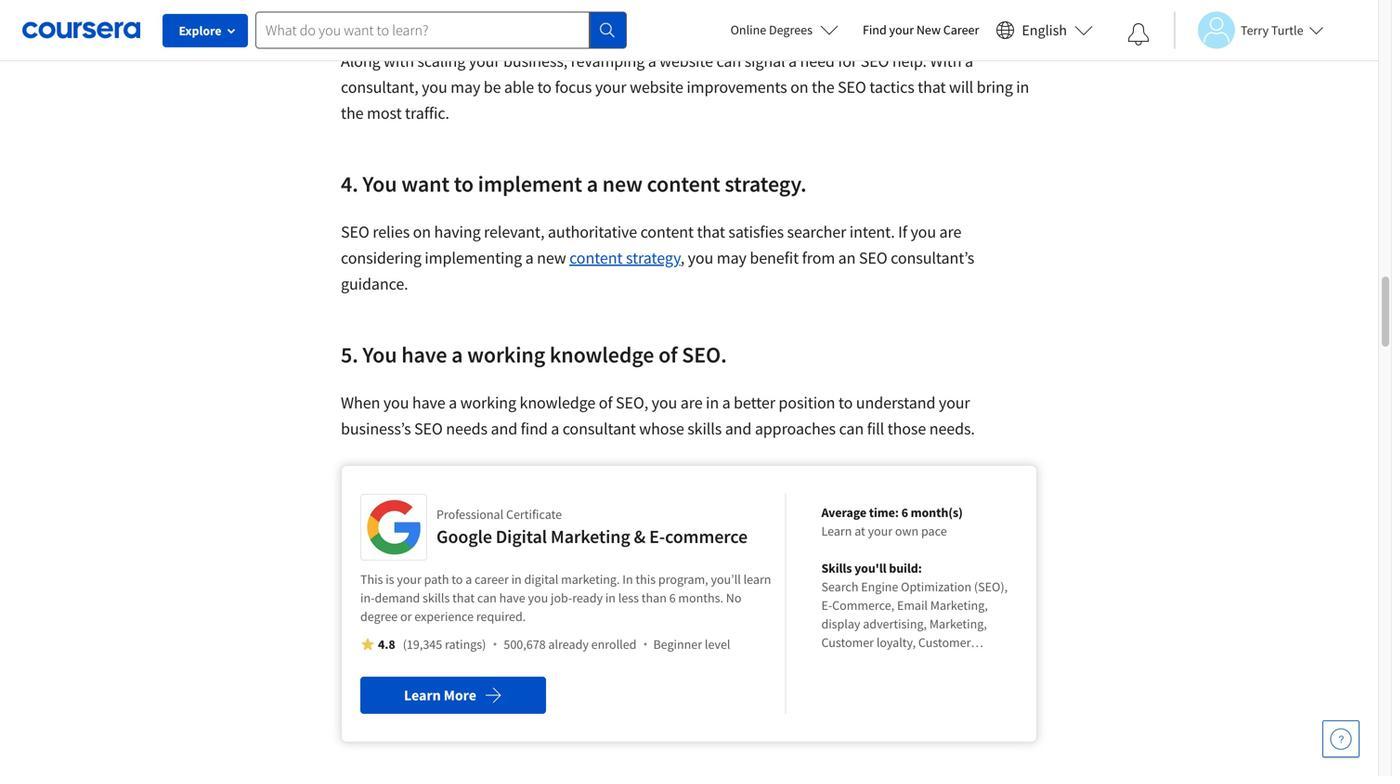 Task type: vqa. For each thing, say whether or not it's contained in the screenshot.
& in the bottom left of the page
yes



Task type: locate. For each thing, give the bounding box(es) containing it.
website up improvements
[[660, 51, 713, 72]]

consultant,
[[341, 77, 419, 98]]

a inside this is your path to a career in digital marketing. in this program, you'll learn in-demand skills that can have you job-ready in less than 6 months. no degree or experience required.
[[466, 571, 472, 588]]

position
[[779, 392, 835, 413]]

your down time:
[[868, 523, 893, 540]]

may left be at left top
[[451, 77, 480, 98]]

1 horizontal spatial on
[[791, 77, 809, 98]]

1 vertical spatial website
[[630, 77, 683, 98]]

working inside when you have a working knowledge of seo, you are in a better position to understand your business's seo needs and find a consultant whose skills and approaches can fill those needs.
[[460, 392, 516, 413]]

learn down average
[[821, 523, 852, 540]]

0 horizontal spatial are
[[681, 392, 703, 413]]

digital
[[496, 525, 547, 548]]

seo right for
[[861, 51, 889, 72]]

in inside when you have a working knowledge of seo, you are in a better position to understand your business's seo needs and find a consultant whose skills and approaches can fill those needs.
[[706, 392, 719, 413]]

understand
[[856, 392, 936, 413]]

knowledge inside when you have a working knowledge of seo, you are in a better position to understand your business's seo needs and find a consultant whose skills and approaches can fill those needs.
[[520, 392, 596, 413]]

1 horizontal spatial the
[[812, 77, 835, 98]]

find
[[863, 21, 887, 38]]

you right ,
[[688, 248, 714, 268]]

your up be at left top
[[469, 51, 500, 72]]

you right if
[[911, 222, 936, 242]]

seo left relies
[[341, 222, 369, 242]]

6 up own
[[902, 504, 908, 521]]

you down digital
[[528, 590, 548, 607]]

0 vertical spatial the
[[812, 77, 835, 98]]

turtle
[[1271, 22, 1304, 39]]

can down career
[[477, 590, 497, 607]]

1 vertical spatial skills
[[423, 590, 450, 607]]

0 vertical spatial working
[[467, 341, 545, 369]]

learn more button
[[360, 677, 546, 714]]

no
[[726, 590, 742, 607]]

1 horizontal spatial can
[[717, 51, 741, 72]]

e-
[[649, 525, 665, 548]]

benefit
[[750, 248, 799, 268]]

your inside average time: 6 month(s) learn at your own pace
[[868, 523, 893, 540]]

you'll
[[855, 560, 887, 577]]

help.
[[892, 51, 927, 72]]

authoritative
[[548, 222, 637, 242]]

1 vertical spatial working
[[460, 392, 516, 413]]

can inside this is your path to a career in digital marketing. in this program, you'll learn in-demand skills that can have you job-ready in less than 6 months. no degree or experience required.
[[477, 590, 497, 607]]

that up experience
[[452, 590, 475, 607]]

500,678
[[504, 636, 546, 653]]

seo
[[861, 51, 889, 72], [838, 77, 866, 98], [341, 222, 369, 242], [859, 248, 888, 268], [414, 418, 443, 439]]

knowledge up seo,
[[550, 341, 654, 369]]

english button
[[989, 0, 1101, 60]]

6
[[902, 504, 908, 521], [669, 590, 676, 607]]

0 horizontal spatial that
[[452, 590, 475, 607]]

beginner level
[[653, 636, 731, 653]]

seo left needs at the left bottom of page
[[414, 418, 443, 439]]

bring
[[977, 77, 1013, 98]]

, you may benefit from an seo consultant's guidance.
[[341, 248, 974, 294]]

have inside when you have a working knowledge of seo, you are in a better position to understand your business's seo needs and find a consultant whose skills and approaches can fill those needs.
[[412, 392, 445, 413]]

2 vertical spatial can
[[477, 590, 497, 607]]

0 horizontal spatial the
[[341, 103, 364, 124]]

explore button
[[163, 14, 248, 47]]

learn left more
[[404, 686, 441, 705]]

path
[[424, 571, 449, 588]]

marketing.
[[561, 571, 620, 588]]

you for 5.
[[363, 341, 397, 369]]

can inside when you have a working knowledge of seo, you are in a better position to understand your business's seo needs and find a consultant whose skills and approaches can fill those needs.
[[839, 418, 864, 439]]

1 vertical spatial content
[[640, 222, 694, 242]]

business,
[[503, 51, 568, 72]]

to right position
[[839, 392, 853, 413]]

1 vertical spatial 6
[[669, 590, 676, 607]]

0 horizontal spatial on
[[413, 222, 431, 242]]

months.
[[678, 590, 724, 607]]

6 inside this is your path to a career in digital marketing. in this program, you'll learn in-demand skills that can have you job-ready in less than 6 months. no degree or experience required.
[[669, 590, 676, 607]]

new
[[603, 170, 643, 198], [537, 248, 566, 268]]

knowledge up the find
[[520, 392, 596, 413]]

0 vertical spatial that
[[918, 77, 946, 98]]

will
[[949, 77, 974, 98]]

0 vertical spatial content
[[647, 170, 720, 198]]

1 vertical spatial new
[[537, 248, 566, 268]]

in right bring
[[1016, 77, 1029, 98]]

0 vertical spatial skills
[[688, 418, 722, 439]]

knowledge
[[550, 341, 654, 369], [520, 392, 596, 413]]

that inside this is your path to a career in digital marketing. in this program, you'll learn in-demand skills that can have you job-ready in less than 6 months. no degree or experience required.
[[452, 590, 475, 607]]

1 vertical spatial the
[[341, 103, 364, 124]]

considering
[[341, 248, 422, 268]]

0 horizontal spatial skills
[[423, 590, 450, 607]]

learn inside button
[[404, 686, 441, 705]]

0 horizontal spatial can
[[477, 590, 497, 607]]

your inside when you have a working knowledge of seo, you are in a better position to understand your business's seo needs and find a consultant whose skills and approaches can fill those needs.
[[939, 392, 970, 413]]

0 vertical spatial may
[[451, 77, 480, 98]]

the
[[812, 77, 835, 98], [341, 103, 364, 124]]

of left seo.
[[659, 341, 678, 369]]

new down relevant,
[[537, 248, 566, 268]]

0 vertical spatial knowledge
[[550, 341, 654, 369]]

on right relies
[[413, 222, 431, 242]]

2 you from the top
[[363, 341, 397, 369]]

of inside when you have a working knowledge of seo, you are in a better position to understand your business's seo needs and find a consultant whose skills and approaches can fill those needs.
[[599, 392, 613, 413]]

0 vertical spatial can
[[717, 51, 741, 72]]

on
[[791, 77, 809, 98], [413, 222, 431, 242]]

skills down path
[[423, 590, 450, 607]]

you
[[363, 170, 397, 198], [363, 341, 397, 369]]

1 you from the top
[[363, 170, 397, 198]]

6 inside average time: 6 month(s) learn at your own pace
[[902, 504, 908, 521]]

online degrees button
[[716, 9, 854, 50]]

approaches
[[755, 418, 836, 439]]

content
[[647, 170, 720, 198], [640, 222, 694, 242], [569, 248, 623, 268]]

seo down intent.
[[859, 248, 888, 268]]

1 vertical spatial knowledge
[[520, 392, 596, 413]]

implementing
[[425, 248, 522, 268]]

0 vertical spatial have
[[401, 341, 447, 369]]

1 horizontal spatial learn
[[821, 523, 852, 540]]

revamping
[[571, 51, 645, 72]]

0 horizontal spatial new
[[537, 248, 566, 268]]

can inside along with scaling your business, revamping a website can signal a need for seo help. with a consultant, you may be able to focus your website improvements on the seo tactics that will bring in the most traffic.
[[717, 51, 741, 72]]

1 vertical spatial on
[[413, 222, 431, 242]]

your inside this is your path to a career in digital marketing. in this program, you'll learn in-demand skills that can have you job-ready in less than 6 months. no degree or experience required.
[[397, 571, 422, 588]]

required.
[[476, 608, 526, 625]]

needs.
[[929, 418, 975, 439]]

knowledge for seo.
[[550, 341, 654, 369]]

content down the authoritative
[[569, 248, 623, 268]]

0 horizontal spatial and
[[491, 418, 517, 439]]

2 vertical spatial content
[[569, 248, 623, 268]]

can left fill
[[839, 418, 864, 439]]

are up whose
[[681, 392, 703, 413]]

new up the authoritative
[[603, 170, 643, 198]]

0 vertical spatial you
[[363, 170, 397, 198]]

to
[[537, 77, 552, 98], [454, 170, 474, 198], [839, 392, 853, 413], [452, 571, 463, 588]]

2 vertical spatial that
[[452, 590, 475, 607]]

your right find
[[889, 21, 914, 38]]

(19,345
[[403, 636, 442, 653]]

that left will
[[918, 77, 946, 98]]

of left seo,
[[599, 392, 613, 413]]

you right "5."
[[363, 341, 397, 369]]

1 horizontal spatial skills
[[688, 418, 722, 439]]

6 right than
[[669, 590, 676, 607]]

seo inside , you may benefit from an seo consultant's guidance.
[[859, 248, 888, 268]]

1 horizontal spatial 6
[[902, 504, 908, 521]]

on down need
[[791, 77, 809, 98]]

new
[[917, 21, 941, 38]]

0 vertical spatial learn
[[821, 523, 852, 540]]

when
[[341, 392, 380, 413]]

skills
[[821, 560, 852, 577]]

online
[[731, 21, 766, 38]]

working up needs at the left bottom of page
[[460, 392, 516, 413]]

the left most
[[341, 103, 364, 124]]

2 vertical spatial have
[[499, 590, 525, 607]]

satisfies
[[729, 222, 784, 242]]

content up strategy
[[640, 222, 694, 242]]

content inside seo relies on having relevant, authoritative content that satisfies searcher intent. if you are considering implementing a new
[[640, 222, 694, 242]]

1 vertical spatial may
[[717, 248, 747, 268]]

strategy.
[[725, 170, 807, 198]]

are up consultant's
[[940, 222, 962, 242]]

2 horizontal spatial can
[[839, 418, 864, 439]]

2 horizontal spatial that
[[918, 77, 946, 98]]

find your new career link
[[854, 19, 989, 42]]

able
[[504, 77, 534, 98]]

your up needs.
[[939, 392, 970, 413]]

than
[[642, 590, 667, 607]]

may down satisfies
[[717, 248, 747, 268]]

0 vertical spatial are
[[940, 222, 962, 242]]

relevant,
[[484, 222, 545, 242]]

content up seo relies on having relevant, authoritative content that satisfies searcher intent. if you are considering implementing a new
[[647, 170, 720, 198]]

1 vertical spatial of
[[599, 392, 613, 413]]

working
[[467, 341, 545, 369], [460, 392, 516, 413]]

have right "5."
[[401, 341, 447, 369]]

website down revamping
[[630, 77, 683, 98]]

and down better
[[725, 418, 752, 439]]

content strategy
[[569, 248, 681, 268]]

1 horizontal spatial may
[[717, 248, 747, 268]]

can
[[717, 51, 741, 72], [839, 418, 864, 439], [477, 590, 497, 607]]

in left better
[[706, 392, 719, 413]]

1 horizontal spatial are
[[940, 222, 962, 242]]

you inside seo relies on having relevant, authoritative content that satisfies searcher intent. if you are considering implementing a new
[[911, 222, 936, 242]]

you inside along with scaling your business, revamping a website can signal a need for seo help. with a consultant, you may be able to focus your website improvements on the seo tactics that will bring in the most traffic.
[[422, 77, 447, 98]]

can up improvements
[[717, 51, 741, 72]]

you
[[422, 77, 447, 98], [911, 222, 936, 242], [688, 248, 714, 268], [383, 392, 409, 413], [652, 392, 677, 413], [528, 590, 548, 607]]

0 vertical spatial 6
[[902, 504, 908, 521]]

you down scaling
[[422, 77, 447, 98]]

have up "required."
[[499, 590, 525, 607]]

0 vertical spatial website
[[660, 51, 713, 72]]

that left satisfies
[[697, 222, 725, 242]]

1 vertical spatial are
[[681, 392, 703, 413]]

1 vertical spatial can
[[839, 418, 864, 439]]

the down need
[[812, 77, 835, 98]]

5. you have a working knowledge of seo.
[[341, 341, 731, 369]]

1 vertical spatial learn
[[404, 686, 441, 705]]

seo relies on having relevant, authoritative content that satisfies searcher intent. if you are considering implementing a new
[[341, 222, 962, 268]]

skills you'll build:
[[821, 560, 922, 577]]

those
[[888, 418, 926, 439]]

working up the find
[[467, 341, 545, 369]]

seo.
[[682, 341, 727, 369]]

beginner
[[653, 636, 702, 653]]

1 horizontal spatial that
[[697, 222, 725, 242]]

0 horizontal spatial of
[[599, 392, 613, 413]]

are
[[940, 222, 962, 242], [681, 392, 703, 413]]

to right path
[[452, 571, 463, 588]]

of for seo.
[[659, 341, 678, 369]]

with
[[930, 51, 962, 72]]

you for 4.
[[363, 170, 397, 198]]

traffic.
[[405, 103, 449, 124]]

1 vertical spatial you
[[363, 341, 397, 369]]

0 vertical spatial on
[[791, 77, 809, 98]]

1 horizontal spatial of
[[659, 341, 678, 369]]

along
[[341, 51, 380, 72]]

0 vertical spatial of
[[659, 341, 678, 369]]

0 horizontal spatial learn
[[404, 686, 441, 705]]

have for you
[[401, 341, 447, 369]]

to right able on the left
[[537, 77, 552, 98]]

needs
[[446, 418, 488, 439]]

skills right whose
[[688, 418, 722, 439]]

you right the 4. at the top of the page
[[363, 170, 397, 198]]

of
[[659, 341, 678, 369], [599, 392, 613, 413]]

1 vertical spatial that
[[697, 222, 725, 242]]

may inside , you may benefit from an seo consultant's guidance.
[[717, 248, 747, 268]]

have right when
[[412, 392, 445, 413]]

your right "is"
[[397, 571, 422, 588]]

level
[[705, 636, 731, 653]]

in
[[1016, 77, 1029, 98], [706, 392, 719, 413], [511, 571, 522, 588], [605, 590, 616, 607]]

0 vertical spatial new
[[603, 170, 643, 198]]

consultant's
[[891, 248, 974, 268]]

to inside along with scaling your business, revamping a website can signal a need for seo help. with a consultant, you may be able to focus your website improvements on the seo tactics that will bring in the most traffic.
[[537, 77, 552, 98]]

a inside seo relies on having relevant, authoritative content that satisfies searcher intent. if you are considering implementing a new
[[525, 248, 534, 268]]

and left the find
[[491, 418, 517, 439]]

you'll
[[711, 571, 741, 588]]

working for you
[[467, 341, 545, 369]]

0 horizontal spatial may
[[451, 77, 480, 98]]

your down revamping
[[595, 77, 627, 98]]

1 vertical spatial have
[[412, 392, 445, 413]]

0 horizontal spatial 6
[[669, 590, 676, 607]]

None search field
[[255, 12, 627, 49]]

1 horizontal spatial and
[[725, 418, 752, 439]]



Task type: describe. For each thing, give the bounding box(es) containing it.
time:
[[869, 504, 899, 521]]

an
[[838, 248, 856, 268]]

new inside seo relies on having relevant, authoritative content that satisfies searcher intent. if you are considering implementing a new
[[537, 248, 566, 268]]

better
[[734, 392, 775, 413]]

to inside when you have a working knowledge of seo, you are in a better position to understand your business's seo needs and find a consultant whose skills and approaches can fill those needs.
[[839, 392, 853, 413]]

or
[[400, 608, 412, 625]]

enrolled
[[591, 636, 637, 653]]

certificate
[[506, 506, 562, 523]]

are inside when you have a working knowledge of seo, you are in a better position to understand your business's seo needs and find a consultant whose skills and approaches can fill those needs.
[[681, 392, 703, 413]]

knowledge for seo,
[[520, 392, 596, 413]]

4. you want to implement a new content strategy.
[[341, 170, 811, 198]]

career
[[943, 21, 979, 38]]

help center image
[[1330, 728, 1352, 750]]

skills inside this is your path to a career in digital marketing. in this program, you'll learn in-demand skills that can have you job-ready in less than 6 months. no degree or experience required.
[[423, 590, 450, 607]]

you up business's
[[383, 392, 409, 413]]

with
[[384, 51, 414, 72]]

1 horizontal spatial new
[[603, 170, 643, 198]]

scaling
[[417, 51, 466, 72]]

whose
[[639, 418, 684, 439]]

this
[[360, 571, 383, 588]]

career
[[475, 571, 509, 588]]

coursera image
[[22, 15, 140, 45]]

you inside this is your path to a career in digital marketing. in this program, you'll learn in-demand skills that can have you job-ready in less than 6 months. no degree or experience required.
[[528, 590, 548, 607]]

in right career
[[511, 571, 522, 588]]

job-
[[551, 590, 572, 607]]

may inside along with scaling your business, revamping a website can signal a need for seo help. with a consultant, you may be able to focus your website improvements on the seo tactics that will bring in the most traffic.
[[451, 77, 480, 98]]

to inside this is your path to a career in digital marketing. in this program, you'll learn in-demand skills that can have you job-ready in less than 6 months. no degree or experience required.
[[452, 571, 463, 588]]

content strategy link
[[569, 248, 681, 268]]

you up whose
[[652, 392, 677, 413]]

having
[[434, 222, 481, 242]]

terry turtle
[[1241, 22, 1304, 39]]

degree
[[360, 608, 398, 625]]

professional certificate google digital marketing & e-commerce
[[437, 506, 748, 548]]

from
[[802, 248, 835, 268]]

have for you
[[412, 392, 445, 413]]

demand
[[375, 590, 420, 607]]

less
[[618, 590, 639, 607]]

intent.
[[850, 222, 895, 242]]

What do you want to learn? text field
[[255, 12, 590, 49]]

working for you
[[460, 392, 516, 413]]

that inside seo relies on having relevant, authoritative content that satisfies searcher intent. if you are considering implementing a new
[[697, 222, 725, 242]]

relies
[[373, 222, 410, 242]]

500,678 already enrolled
[[504, 636, 637, 653]]

seo down for
[[838, 77, 866, 98]]

already
[[548, 636, 589, 653]]

most
[[367, 103, 402, 124]]

in left less
[[605, 590, 616, 607]]

pace
[[921, 523, 947, 540]]

5.
[[341, 341, 358, 369]]

are inside seo relies on having relevant, authoritative content that satisfies searcher intent. if you are considering implementing a new
[[940, 222, 962, 242]]

implement
[[478, 170, 582, 198]]

need
[[800, 51, 835, 72]]

learn
[[744, 571, 771, 588]]

when you have a working knowledge of seo, you are in a better position to understand your business's seo needs and find a consultant whose skills and approaches can fill those needs.
[[341, 392, 982, 439]]

english
[[1022, 21, 1067, 39]]

professional
[[437, 506, 504, 523]]

show notifications image
[[1128, 23, 1150, 46]]

learn inside average time: 6 month(s) learn at your own pace
[[821, 523, 852, 540]]

fill
[[867, 418, 884, 439]]

in-
[[360, 590, 375, 607]]

consultant
[[563, 418, 636, 439]]

more
[[444, 686, 476, 705]]

,
[[681, 248, 685, 268]]

to right "want" on the top left
[[454, 170, 474, 198]]

4.
[[341, 170, 358, 198]]

this is your path to a career in digital marketing. in this program, you'll learn in-demand skills that can have you job-ready in less than 6 months. no degree or experience required.
[[360, 571, 771, 625]]

explore
[[179, 22, 222, 39]]

have inside this is your path to a career in digital marketing. in this program, you'll learn in-demand skills that can have you job-ready in less than 6 months. no degree or experience required.
[[499, 590, 525, 607]]

in
[[623, 571, 633, 588]]

google
[[437, 525, 492, 548]]

is
[[386, 571, 394, 588]]

program,
[[658, 571, 708, 588]]

find your new career
[[863, 21, 979, 38]]

learn more
[[404, 686, 476, 705]]

in inside along with scaling your business, revamping a website can signal a need for seo help. with a consultant, you may be able to focus your website improvements on the seo tactics that will bring in the most traffic.
[[1016, 77, 1029, 98]]

2 and from the left
[[725, 418, 752, 439]]

want
[[401, 170, 450, 198]]

find
[[521, 418, 548, 439]]

seo inside seo relies on having relevant, authoritative content that satisfies searcher intent. if you are considering implementing a new
[[341, 222, 369, 242]]

improvements
[[687, 77, 787, 98]]

tactics
[[870, 77, 915, 98]]

seo inside when you have a working knowledge of seo, you are in a better position to understand your business's seo needs and find a consultant whose skills and approaches can fill those needs.
[[414, 418, 443, 439]]

own
[[895, 523, 919, 540]]

if
[[898, 222, 907, 242]]

of for seo,
[[599, 392, 613, 413]]

4.8 (19,345 ratings)
[[378, 636, 486, 653]]

you inside , you may benefit from an seo consultant's guidance.
[[688, 248, 714, 268]]

that inside along with scaling your business, revamping a website can signal a need for seo help. with a consultant, you may be able to focus your website improvements on the seo tactics that will bring in the most traffic.
[[918, 77, 946, 98]]

ready
[[572, 590, 603, 607]]

at
[[855, 523, 865, 540]]

business's
[[341, 418, 411, 439]]

signal
[[745, 51, 785, 72]]

experience
[[415, 608, 474, 625]]

on inside seo relies on having relevant, authoritative content that satisfies searcher intent. if you are considering implementing a new
[[413, 222, 431, 242]]

average time: 6 month(s) learn at your own pace
[[821, 504, 963, 540]]

for
[[838, 51, 857, 72]]

this
[[636, 571, 656, 588]]

on inside along with scaling your business, revamping a website can signal a need for seo help. with a consultant, you may be able to focus your website improvements on the seo tactics that will bring in the most traffic.
[[791, 77, 809, 98]]

marketing
[[551, 525, 630, 548]]

skills inside when you have a working knowledge of seo, you are in a better position to understand your business's seo needs and find a consultant whose skills and approaches can fill those needs.
[[688, 418, 722, 439]]

google image
[[366, 500, 422, 555]]

1 and from the left
[[491, 418, 517, 439]]

be
[[484, 77, 501, 98]]

average
[[821, 504, 867, 521]]

terry turtle button
[[1174, 12, 1324, 49]]

along with scaling your business, revamping a website can signal a need for seo help. with a consultant, you may be able to focus your website improvements on the seo tactics that will bring in the most traffic.
[[341, 51, 1029, 124]]

build:
[[889, 560, 922, 577]]

4.8
[[378, 636, 395, 653]]



